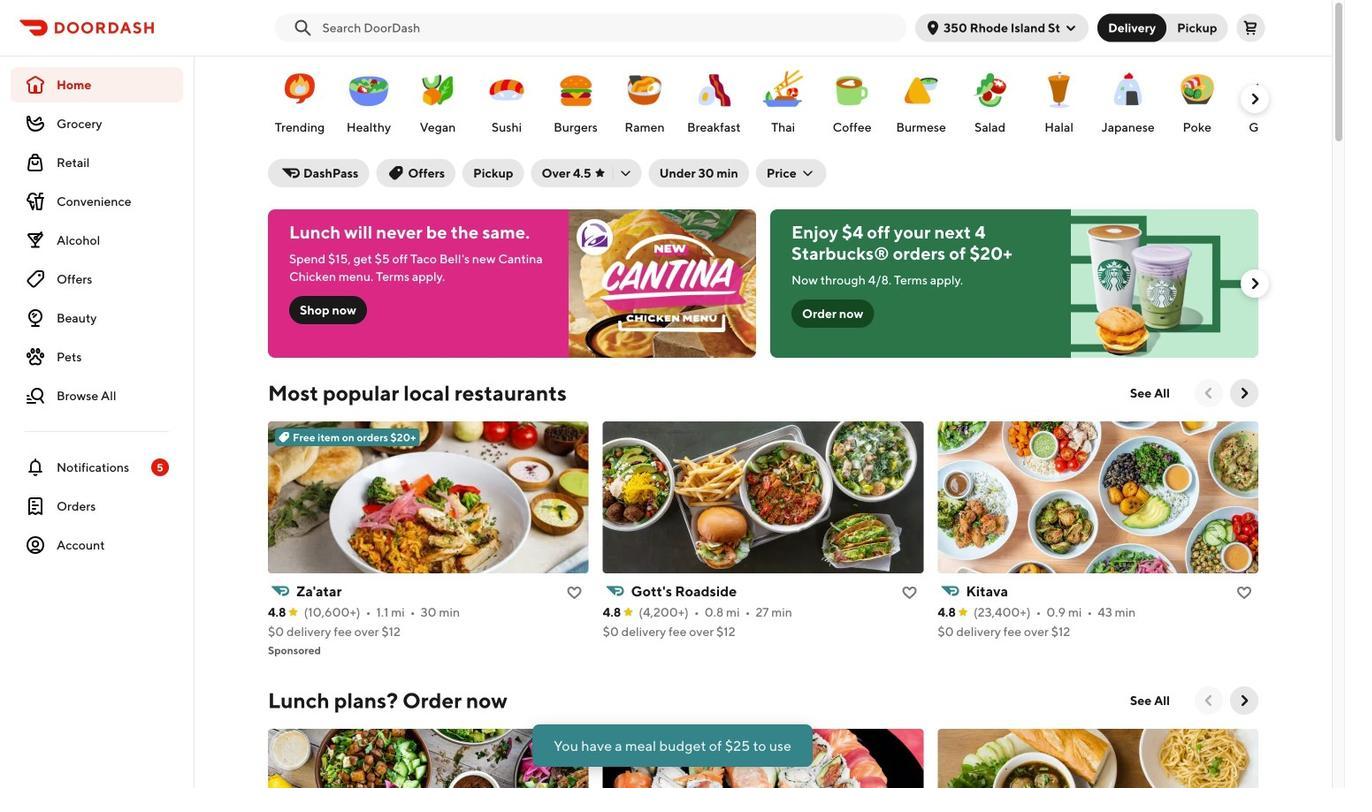 Task type: vqa. For each thing, say whether or not it's contained in the screenshot.
2nd The Previous Button Of Carousel 'Image''s Next button of carousel image
yes



Task type: describe. For each thing, give the bounding box(es) containing it.
next button of carousel image for previous button of carousel image
[[1236, 385, 1253, 402]]

previous button of carousel image
[[1200, 693, 1218, 710]]

previous button of carousel image
[[1200, 385, 1218, 402]]

0 items, open order cart image
[[1244, 21, 1258, 35]]

Store search: begin typing to search for stores available on DoorDash text field
[[322, 19, 896, 37]]



Task type: locate. For each thing, give the bounding box(es) containing it.
0 vertical spatial next button of carousel image
[[1246, 90, 1264, 108]]

1 vertical spatial next button of carousel image
[[1236, 385, 1253, 402]]

toggle order method (delivery or pickup) option group
[[1098, 14, 1228, 42]]

next button of carousel image for previous button of carousel icon
[[1236, 693, 1253, 710]]

next button of carousel image
[[1246, 275, 1264, 293]]

next button of carousel image down 0 items, open order cart icon
[[1246, 90, 1264, 108]]

next button of carousel image
[[1246, 90, 1264, 108], [1236, 385, 1253, 402], [1236, 693, 1253, 710]]

None button
[[1098, 14, 1167, 42], [1156, 14, 1228, 42], [1098, 14, 1167, 42], [1156, 14, 1228, 42]]

next button of carousel image right previous button of carousel icon
[[1236, 693, 1253, 710]]

2 vertical spatial next button of carousel image
[[1236, 693, 1253, 710]]

next button of carousel image right previous button of carousel image
[[1236, 385, 1253, 402]]



